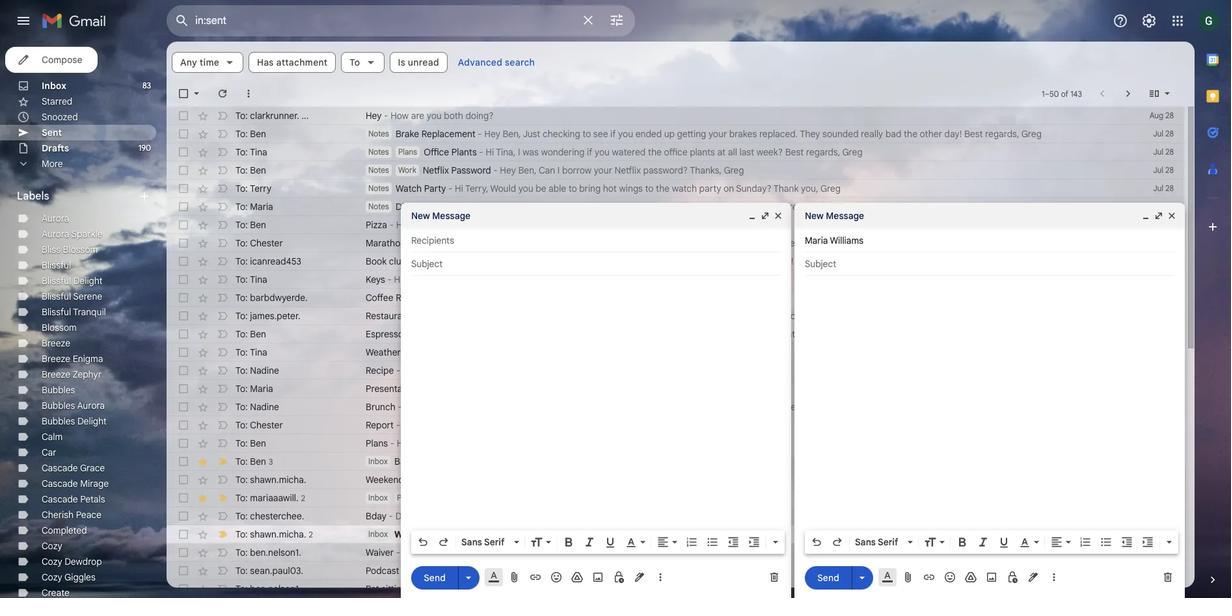 Task type: locate. For each thing, give the bounding box(es) containing it.
email
[[540, 201, 562, 213]]

12 to: from the top
[[236, 311, 248, 322]]

clarkrunner.
[[250, 110, 299, 122]]

1 insert photo image from the left
[[592, 572, 605, 585]]

hey down doing?
[[485, 128, 501, 140]]

0 vertical spatial this
[[523, 201, 538, 213]]

the down password?
[[656, 183, 670, 195]]

numbered list ‪(⌘⇧7)‬ image left indent less ‪(⌘[)‬ image
[[1079, 536, 1092, 549]]

hot
[[603, 183, 617, 195]]

inbox inside inbox basketball
[[368, 457, 388, 467]]

you left got
[[543, 365, 558, 377]]

1 more formatting options image from the left
[[770, 536, 783, 549]]

if left were
[[569, 329, 574, 340]]

insert photo image inside new message dialog
[[986, 572, 999, 585]]

1 vertical spatial aurora
[[42, 229, 69, 240]]

brake
[[396, 128, 419, 140]]

formatting options toolbar up toggle confidential mode icon
[[805, 531, 1179, 555]]

blossom down sparkle
[[63, 244, 98, 256]]

None search field
[[167, 5, 635, 36]]

1 sans serif option from the left
[[459, 536, 512, 549]]

send button inside dialog
[[411, 567, 458, 590]]

insert emoji ‪(⌘⇧2)‬ image right insert link ‪(⌘k)‬ image at the right of page
[[944, 572, 957, 585]]

discard draft ‪(⌘⇧d)‬ image for formatting options 'toolbar' in the new message dialog
[[1162, 572, 1175, 585]]

2 vertical spatial thank
[[706, 420, 732, 432]]

club?
[[715, 256, 737, 268]]

2 vertical spatial time
[[545, 420, 563, 432]]

formatting options toolbar for toggle confidential mode icon
[[805, 531, 1179, 555]]

insert signature image right toggle confidential mode icon
[[1027, 572, 1040, 585]]

subject field down dinner
[[805, 258, 1175, 271]]

you down brunch - hey nadine, i wanted to see what time you want to get brunch on sunday. let me know! best regards, greg
[[566, 420, 581, 432]]

bulleted list ‪(⌘⇧8)‬ image
[[706, 536, 719, 549], [1100, 536, 1113, 549]]

to: for 18th row from the bottom
[[236, 274, 248, 286]]

sans for undo ‪(⌘z)‬ image
[[855, 537, 876, 549]]

sans serif inside new message dialog
[[855, 537, 899, 549]]

thank up "sure"
[[774, 183, 799, 195]]

10 to: from the top
[[236, 274, 248, 286]]

2 horizontal spatial a
[[508, 292, 513, 304]]

plans up do
[[397, 493, 416, 503]]

jul 28 for notes brake replacement - hey ben, just checking to see if you ended up getting your brakes replaced. they sounded really bad the other day! best regards, greg
[[1154, 129, 1174, 139]]

recommendations down barb,
[[413, 311, 488, 322]]

send inside new message dialog
[[818, 573, 840, 584]]

4 ben from the top
[[250, 329, 266, 340]]

1 horizontal spatial i'm
[[653, 584, 665, 596]]

last for week.
[[663, 365, 677, 377]]

delight up serene
[[73, 275, 103, 287]]

Message Body text field
[[805, 283, 1175, 527]]

cozy for cozy dewdrop
[[42, 557, 62, 568]]

- up inbox basketball
[[390, 438, 395, 450]]

1 insert files using drive image from the left
[[571, 572, 584, 585]]

brunch
[[631, 402, 661, 413]]

to: shawn.micha.
[[236, 475, 306, 486]]

1 vertical spatial best,
[[671, 438, 692, 450]]

0 horizontal spatial will
[[583, 420, 596, 432]]

checking down the "james,"
[[501, 329, 538, 340]]

blissful tranquil
[[42, 307, 106, 318]]

clear search image
[[576, 7, 602, 33]]

nadine, right brunch
[[423, 402, 454, 413]]

shawn.micha. for to: shawn.micha.
[[250, 475, 306, 486]]

plans down report
[[366, 438, 388, 450]]

dialog
[[401, 203, 792, 599]]

jul 28 for notes watch party - hi terry, would you be able to bring hot wings to the watch party on sunday? thank you, greg
[[1154, 184, 1174, 193]]

2 vertical spatial breeze
[[42, 369, 70, 381]]

to:
[[236, 110, 248, 122], [236, 128, 248, 140], [236, 146, 248, 158], [236, 165, 248, 176], [236, 183, 248, 195], [236, 201, 248, 213], [236, 219, 248, 231], [236, 238, 248, 249], [236, 256, 248, 268], [236, 274, 248, 286], [236, 292, 248, 304], [236, 311, 248, 322], [236, 329, 248, 340], [236, 347, 248, 359], [236, 365, 248, 377], [236, 383, 248, 395], [236, 402, 248, 413], [236, 420, 248, 432], [236, 438, 248, 450], [236, 456, 248, 468], [236, 475, 248, 486], [236, 493, 248, 504], [236, 511, 248, 523], [236, 529, 248, 541], [236, 548, 248, 559], [236, 566, 248, 577], [236, 584, 248, 596]]

what for want
[[522, 402, 542, 413]]

0 horizontal spatial thank
[[706, 420, 732, 432]]

bulleted list ‪(⌘⇧8)‬ image for numbered list ‪(⌘⇧7)‬ icon related to indent less ‪(⌘[)‬ icon at the right bottom of page
[[706, 536, 719, 549]]

indent less ‪(⌘[)‬ image
[[727, 536, 740, 549]]

blissful down bliss
[[42, 260, 71, 271]]

sans serif for insert link ‪(⌘k)‬ icon's the attach files image
[[462, 537, 505, 549]]

1 insert emoji ‪(⌘⇧2)‬ image from the left
[[550, 572, 563, 585]]

2 insert files using drive image from the left
[[965, 572, 978, 585]]

1 vertical spatial well.
[[577, 238, 595, 249]]

0 vertical spatial 2
[[301, 494, 305, 504]]

able up email
[[549, 183, 567, 195]]

for right together on the right top of page
[[801, 238, 813, 249]]

17 to: from the top
[[236, 402, 248, 413]]

1 vertical spatial would
[[408, 566, 434, 577]]

0 vertical spatial you,
[[801, 183, 819, 195]]

bubbles for delight
[[42, 416, 75, 428]]

coffee
[[516, 292, 542, 304]]

to: ben.nelson1. down to: sean.paul03.
[[236, 584, 301, 596]]

1 vertical spatial cascade
[[42, 479, 78, 490]]

2 cozy from the top
[[42, 557, 62, 568]]

if left got
[[535, 365, 540, 377]]

weekend
[[366, 475, 404, 486], [394, 529, 435, 541]]

cascade up cherish
[[42, 494, 78, 506]]

1 horizontal spatial this
[[573, 584, 588, 596]]

any down doing
[[561, 256, 576, 268]]

underline ‪(⌘u)‬ image
[[604, 537, 617, 550], [998, 537, 1011, 550]]

attach files image for insert link ‪(⌘k)‬ image at the right of page
[[902, 572, 915, 585]]

ben left the 3
[[250, 456, 266, 468]]

1 horizontal spatial more options image
[[1051, 572, 1059, 585]]

1 to: maria from the top
[[236, 201, 273, 213]]

2 inside to: mariaaawill. 2
[[301, 494, 305, 504]]

0 vertical spatial blossom
[[63, 244, 98, 256]]

tab list
[[1195, 42, 1232, 552]]

blissful for blissful link
[[42, 260, 71, 271]]

both
[[444, 110, 464, 122]]

3 row from the top
[[167, 143, 1185, 161]]

like down desk.
[[607, 292, 621, 304]]

notes left brake
[[368, 129, 389, 139]]

netflix down office
[[423, 165, 449, 176]]

7 row from the top
[[167, 216, 1185, 234]]

insert photo image for insert emoji ‪(⌘⇧2)‬ icon associated with insert link ‪(⌘k)‬ image at the right of page's insert files using drive icon
[[986, 572, 999, 585]]

party right dinner
[[425, 201, 447, 213]]

cascade mirage link
[[42, 479, 109, 490]]

sans serif option up podcast - would you like to be a guest on my podcast?
[[459, 536, 512, 549]]

bday - do you have any plans for your birthday?
[[366, 511, 564, 523]]

pet
[[366, 584, 379, 596]]

to: ben.nelson1. for waiver
[[236, 548, 301, 559]]

1 more options image from the left
[[657, 572, 665, 585]]

bubbles down breeze zephyr
[[42, 385, 75, 396]]

bubbles link
[[42, 385, 75, 396]]

1 vertical spatial cozy
[[42, 557, 62, 568]]

1 vertical spatial hope
[[500, 238, 521, 249]]

plans for tina
[[398, 147, 417, 157]]

sans serif option inside dialog
[[459, 536, 512, 549]]

insert files using drive image down skydiving,
[[571, 572, 584, 585]]

italic ‪(⌘i)‬ image
[[977, 536, 990, 549]]

None checkbox
[[177, 109, 190, 122], [177, 164, 190, 177], [177, 201, 190, 214], [177, 219, 190, 232], [177, 237, 190, 250], [177, 255, 190, 268], [177, 273, 190, 286], [177, 292, 190, 305], [177, 328, 190, 341], [177, 365, 190, 378], [177, 383, 190, 396], [177, 401, 190, 414], [177, 419, 190, 432], [177, 456, 190, 469], [177, 109, 190, 122], [177, 164, 190, 177], [177, 201, 190, 214], [177, 219, 190, 232], [177, 237, 190, 250], [177, 255, 190, 268], [177, 273, 190, 286], [177, 292, 190, 305], [177, 328, 190, 341], [177, 365, 190, 378], [177, 383, 190, 396], [177, 401, 190, 414], [177, 419, 190, 432], [177, 456, 190, 469]]

0 horizontal spatial close image
[[773, 211, 784, 221]]

james.peter.
[[250, 311, 301, 322]]

waiver - hi ben, i've attached your waiver to go skydiving, can you please sign and return?
[[366, 548, 738, 559]]

3 to: from the top
[[236, 146, 248, 158]]

1 vertical spatial would
[[688, 238, 713, 249]]

hey
[[366, 110, 382, 122], [485, 128, 501, 140], [500, 165, 516, 176], [396, 219, 412, 231], [394, 274, 410, 286], [497, 311, 513, 322], [403, 365, 419, 377], [405, 402, 421, 413], [403, 420, 419, 432], [397, 438, 413, 450]]

2 tina from the top
[[250, 274, 267, 286]]

thanks, down check
[[674, 219, 706, 231]]

discard draft ‪(⌘⇧d)‬ image
[[768, 572, 781, 585], [1162, 572, 1175, 585]]

to: ben.nelson1. for pet
[[236, 584, 301, 596]]

1 horizontal spatial know!
[[770, 256, 794, 268]]

0 vertical spatial plans
[[398, 147, 417, 157]]

24 to: from the top
[[236, 529, 248, 541]]

formatting options toolbar inside new message dialog
[[805, 531, 1179, 555]]

more options image
[[657, 572, 665, 585], [1051, 572, 1059, 585]]

your up weekend!
[[504, 511, 523, 523]]

1 vertical spatial to: maria
[[236, 383, 273, 395]]

recommendations
[[601, 256, 676, 268], [413, 311, 488, 322]]

bring
[[580, 183, 601, 195]]

sans serif option inside new message dialog
[[853, 536, 906, 549]]

more button
[[0, 156, 156, 172]]

2 to: ben from the top
[[236, 165, 266, 176]]

1 horizontal spatial serif
[[878, 537, 899, 549]]

new message dialog
[[795, 203, 1186, 599]]

1 underline ‪(⌘u)‬ image from the left
[[604, 537, 617, 550]]

chesterchee.
[[250, 511, 304, 523]]

underline ‪(⌘u)‬ image for italic ‪(⌘i)‬ icon
[[604, 537, 617, 550]]

redo ‪(⌘y)‬ image
[[438, 536, 451, 549], [831, 536, 844, 549]]

to: ben down the to: james.peter.
[[236, 329, 266, 340]]

espresso machine
[[366, 329, 441, 340]]

insert emoji ‪(⌘⇧2)‬ image
[[550, 572, 563, 585], [944, 572, 957, 585]]

0 horizontal spatial you,
[[734, 420, 751, 432]]

me down presentation link
[[726, 402, 738, 413]]

tina for weather
[[250, 347, 267, 359]]

insert photo image
[[592, 572, 605, 585], [986, 572, 999, 585]]

1 horizontal spatial and
[[690, 548, 706, 559]]

sans serif for insert link ‪(⌘k)‬ image at the right of page's the attach files image
[[855, 537, 899, 549]]

1 vertical spatial tina
[[250, 274, 267, 286]]

28 for 2nd row from the top of the page
[[1166, 129, 1174, 139]]

11 to: from the top
[[236, 292, 248, 304]]

2 inside to: shawn.micha. 2
[[309, 530, 313, 540]]

more formatting options image inside new message dialog
[[1163, 536, 1176, 549]]

4 jul 28 from the top
[[1154, 184, 1174, 193]]

cozy dewdrop
[[42, 557, 102, 568]]

0 horizontal spatial sans serif
[[462, 537, 505, 549]]

13 to: from the top
[[236, 329, 248, 340]]

2 horizontal spatial be
[[849, 201, 860, 213]]

5 jul from the top
[[1154, 202, 1164, 212]]

3 jul 28 from the top
[[1154, 165, 1174, 175]]

wings
[[619, 183, 643, 195]]

1 horizontal spatial last
[[740, 146, 755, 158]]

a right have
[[467, 529, 472, 541]]

ben.nelson1. for pet sitting - are you still available to pet sit for me this weekend while i'm out of town?
[[250, 584, 301, 596]]

0 horizontal spatial numbered list ‪(⌘⇧7)‬ image
[[686, 536, 699, 549]]

support image
[[1113, 13, 1129, 29]]

9 to: from the top
[[236, 256, 248, 268]]

4 jul from the top
[[1154, 184, 1164, 193]]

tina down the to: james.peter.
[[250, 347, 267, 359]]

aurora for aurora sparkle
[[42, 229, 69, 240]]

last right all
[[740, 146, 755, 158]]

you up watered
[[619, 128, 634, 140]]

4 to: from the top
[[236, 165, 248, 176]]

2 ben.nelson1. from the top
[[250, 584, 301, 596]]

0 horizontal spatial insert signature image
[[633, 572, 646, 585]]

will
[[818, 201, 831, 213], [583, 420, 596, 432]]

would
[[629, 219, 653, 231], [688, 238, 713, 249], [563, 292, 588, 304]]

2 blissful from the top
[[42, 275, 71, 287]]

serif inside new message dialog
[[878, 537, 899, 549]]

basketball
[[394, 456, 437, 468]]

2 more send options image from the left
[[856, 572, 869, 585]]

nadine for recipe
[[250, 365, 279, 377]]

ben.nelson1. for waiver - hi ben, i've attached your waiver to go skydiving, can you please sign and return?
[[250, 548, 301, 559]]

insert photo image left toggle confidential mode image
[[592, 572, 605, 585]]

0 vertical spatial nadine
[[250, 365, 279, 377]]

subject field inside new message dialog
[[805, 258, 1175, 271]]

dinner
[[396, 201, 423, 213]]

breeze for breeze zephyr
[[42, 369, 70, 381]]

sunday.
[[675, 402, 708, 413]]

to: icanread453
[[236, 256, 301, 268]]

is unread
[[398, 57, 439, 68]]

undo ‪(⌘z)‬ image
[[417, 536, 430, 549]]

0 horizontal spatial send button
[[411, 567, 458, 590]]

2 insert photo image from the left
[[986, 572, 999, 585]]

1 shawn.micha. from the top
[[250, 475, 306, 486]]

inbox inside labels navigation
[[42, 80, 66, 92]]

0 horizontal spatial bulleted list ‪(⌘⇧8)‬ image
[[706, 536, 719, 549]]

3 breeze from the top
[[42, 369, 70, 381]]

insert link ‪(⌘k)‬ image
[[529, 572, 542, 585]]

hi
[[486, 146, 494, 158], [455, 183, 464, 195], [456, 201, 465, 213], [448, 238, 457, 249], [416, 256, 424, 268], [421, 292, 429, 304], [450, 329, 459, 340], [403, 548, 411, 559]]

19 to: from the top
[[236, 438, 248, 450]]

to: for 13th row from the bottom of the page
[[236, 365, 248, 377]]

sans inside new message dialog
[[855, 537, 876, 549]]

0 horizontal spatial machine
[[406, 329, 441, 340]]

28 for 27th row from the bottom
[[1166, 111, 1174, 120]]

2 30 from the top
[[1165, 548, 1174, 558]]

send button
[[411, 567, 458, 590], [805, 567, 852, 590]]

would up are
[[408, 566, 434, 577]]

0 horizontal spatial i'm
[[456, 292, 468, 304]]

3 bubbles from the top
[[42, 416, 75, 428]]

7 to: from the top
[[236, 219, 248, 231]]

0 vertical spatial jun 30
[[1149, 530, 1174, 540]]

2 for shawn.micha.
[[309, 530, 313, 540]]

1 vertical spatial delight
[[77, 416, 107, 428]]

1 horizontal spatial still
[[833, 201, 847, 213]]

1 to: chester from the top
[[236, 238, 283, 249]]

3 30 from the top
[[1165, 566, 1174, 576]]

checking
[[543, 128, 581, 140], [501, 329, 538, 340]]

2 discard draft ‪(⌘⇧d)‬ image from the left
[[1162, 572, 1175, 585]]

1 horizontal spatial formatting options toolbar
[[805, 531, 1179, 555]]

1 horizontal spatial best,
[[741, 292, 762, 304]]

bold ‪(⌘b)‬ image
[[563, 536, 576, 549], [956, 536, 969, 549]]

plans
[[559, 438, 581, 450], [466, 511, 488, 523]]

jun
[[1149, 530, 1163, 540], [1150, 548, 1163, 558], [1150, 566, 1163, 576], [1151, 585, 1164, 594]]

jul for hi terry, would you be able to bring hot wings to the watch party on sunday? thank you, greg
[[1154, 184, 1164, 193]]

10 row from the top
[[167, 271, 1185, 289]]

compose button
[[5, 47, 98, 73]]

1 horizontal spatial you,
[[801, 183, 819, 195]]

ben.nelson1. up the sean.paul03.
[[250, 548, 301, 559]]

sans right undo ‪(⌘z)‬ image
[[855, 537, 876, 549]]

cascade for cascade petals
[[42, 494, 78, 506]]

to: for 22th row from the bottom
[[236, 201, 248, 213]]

main menu image
[[16, 13, 31, 29]]

compose
[[42, 54, 82, 66]]

21 to: from the top
[[236, 475, 248, 486]]

2 for mariaaawill.
[[301, 494, 305, 504]]

hey - how are you both doing?
[[366, 110, 494, 122]]

cascade mirage
[[42, 479, 109, 490]]

hey right report
[[403, 420, 419, 432]]

waiver
[[366, 548, 394, 559]]

breeze enigma link
[[42, 354, 103, 365]]

best right yet?
[[777, 329, 796, 340]]

numbered list ‪(⌘⇧7)‬ image
[[686, 536, 699, 549], [1079, 536, 1092, 549]]

30 for ben.nelson1.
[[1165, 548, 1174, 558]]

inbox down bday
[[368, 530, 388, 540]]

0 vertical spatial any
[[561, 256, 576, 268]]

more send options image
[[462, 572, 475, 585], [856, 572, 869, 585]]

row
[[167, 107, 1185, 125], [167, 125, 1185, 143], [167, 143, 1185, 161], [167, 161, 1185, 180], [167, 180, 1185, 198], [167, 198, 1185, 216], [167, 216, 1185, 234], [167, 234, 1185, 253], [167, 253, 1185, 271], [167, 271, 1185, 289], [167, 289, 1185, 307], [167, 307, 1185, 326], [167, 326, 1185, 344], [167, 344, 1185, 362], [167, 362, 1185, 380], [167, 380, 1185, 398], [167, 398, 1185, 417], [167, 417, 1185, 435], [167, 435, 1185, 453], [167, 453, 1185, 471], [167, 471, 1185, 490], [167, 490, 1185, 508], [167, 508, 1185, 526], [167, 526, 1185, 544], [167, 544, 1185, 563], [167, 563, 1185, 581], [167, 581, 1185, 599]]

any up have
[[449, 511, 464, 523]]

undo ‪(⌘z)‬ image
[[811, 536, 824, 549]]

to: for 23th row from the bottom
[[236, 183, 248, 195]]

28
[[1166, 111, 1174, 120], [1166, 129, 1174, 139], [1166, 147, 1174, 157], [1166, 165, 1174, 175], [1166, 184, 1174, 193], [1166, 202, 1174, 212], [1166, 220, 1174, 230], [1166, 275, 1174, 285]]

book left club?
[[692, 256, 713, 268]]

dinner
[[988, 201, 1014, 213]]

2 jul 28 from the top
[[1154, 147, 1174, 157]]

2 nadine from the top
[[250, 402, 279, 413]]

1 vertical spatial last
[[663, 365, 677, 377]]

insert files using drive image for insert emoji ‪(⌘⇧2)‬ icon corresponding to insert link ‪(⌘k)‬ icon
[[571, 572, 584, 585]]

2 vertical spatial plans
[[397, 493, 416, 503]]

0 vertical spatial party
[[424, 183, 446, 195]]

1 horizontal spatial a
[[493, 566, 499, 577]]

seafood
[[701, 311, 735, 322]]

4 28 from the top
[[1166, 165, 1174, 175]]

3 jul from the top
[[1154, 165, 1164, 175]]

main content
[[167, 42, 1195, 599]]

1 horizontal spatial bulleted list ‪(⌘⇧8)‬ image
[[1100, 536, 1113, 549]]

insert signature image for toggle confidential mode image
[[633, 572, 646, 585]]

toggle split pane mode image
[[1148, 87, 1161, 100]]

what for pizza
[[501, 219, 521, 231]]

notes inside notes watch party - hi terry, would you be able to bring hot wings to the watch party on sunday? thank you, greg
[[368, 184, 389, 193]]

0 vertical spatial shawn.micha.
[[250, 475, 306, 486]]

me down podcast? in the left of the page
[[557, 584, 570, 596]]

2 vertical spatial bubbles
[[42, 416, 75, 428]]

1 horizontal spatial discard draft ‪(⌘⇧d)‬ image
[[1162, 572, 1175, 585]]

i
[[518, 146, 521, 158], [558, 165, 560, 176], [495, 201, 497, 213], [625, 201, 627, 213], [435, 219, 438, 231], [496, 238, 498, 249], [598, 238, 600, 249], [449, 256, 451, 268], [434, 274, 436, 286], [546, 311, 549, 322], [621, 365, 623, 377], [457, 402, 459, 413], [458, 420, 460, 432]]

2 vertical spatial jun 30
[[1150, 566, 1174, 576]]

pizza
[[366, 219, 387, 231]]

to: for 12th row from the bottom of the page
[[236, 383, 248, 395]]

send button inside new message dialog
[[805, 567, 852, 590]]

new
[[805, 210, 824, 222]]

1 chester from the top
[[250, 238, 283, 249]]

2 send from the left
[[818, 573, 840, 584]]

blissful up blossom link
[[42, 307, 71, 318]]

15 to: from the top
[[236, 365, 248, 377]]

subject field for message body text field on the right
[[805, 258, 1175, 271]]

labels navigation
[[0, 42, 167, 599]]

1 vertical spatial nadine
[[250, 402, 279, 413]]

1 insert signature image from the left
[[633, 572, 646, 585]]

attach files image
[[508, 572, 521, 585], [902, 572, 915, 585]]

8 to: from the top
[[236, 238, 248, 249]]

0 vertical spatial best,
[[741, 292, 762, 304]]

0 horizontal spatial sans
[[462, 537, 482, 549]]

notes inside notes dinner party - hi maria, i hope this email finds you well. i wanted to check with you and make sure you will still be attending the murder mystery dinner party on friday? best
[[368, 202, 389, 212]]

2 serif from the left
[[878, 537, 899, 549]]

notes inside the notes brake replacement - hey ben, just checking to see if you ended up getting your brakes replaced. they sounded really bad the other day! best regards, greg
[[368, 129, 389, 139]]

2 vertical spatial 30
[[1165, 566, 1174, 576]]

1 horizontal spatial attach files image
[[902, 572, 915, 585]]

jul 28 for netflix password - hey ben, can i borrow your netflix password? thanks, greg
[[1154, 165, 1174, 175]]

to: for 11th row from the top
[[236, 292, 248, 304]]

2 cascade from the top
[[42, 479, 78, 490]]

cherish peace link
[[42, 510, 101, 521]]

indent less ‪(⌘[)‬ image
[[1121, 536, 1134, 549]]

5 ben from the top
[[250, 438, 266, 450]]

143
[[1071, 89, 1083, 99]]

bold ‪(⌘b)‬ image left italic ‪(⌘i)‬ image
[[956, 536, 969, 549]]

dialog containing sans serif
[[401, 203, 792, 599]]

sean.paul03.
[[250, 566, 303, 577]]

advanced search button
[[453, 51, 541, 74]]

main content containing any time
[[167, 42, 1195, 599]]

insert photo image inside dialog
[[592, 572, 605, 585]]

sans serif option for 'more send options' icon corresponding to insert link ‪(⌘k)‬ icon's the attach files image
[[459, 536, 512, 549]]

gmail image
[[42, 8, 113, 34]]

notes left office
[[368, 147, 389, 157]]

blissful link
[[42, 260, 71, 271]]

blissful for blissful serene
[[42, 291, 71, 303]]

go
[[550, 548, 561, 559]]

thanks,
[[690, 165, 722, 176], [674, 219, 706, 231], [621, 274, 653, 286], [706, 365, 737, 377]]

0 horizontal spatial discard draft ‪(⌘⇧d)‬ image
[[768, 572, 781, 585]]

up
[[665, 128, 675, 140]]

minimize image
[[1141, 211, 1152, 221]]

underline ‪(⌘u)‬ image right italic ‪(⌘i)‬ image
[[998, 537, 1011, 550]]

1 vertical spatial any
[[684, 311, 699, 322]]

28 for 18th row from the bottom
[[1166, 275, 1174, 285]]

terry,
[[466, 183, 489, 195]]

1 attach files image from the left
[[508, 572, 521, 585]]

nadine up the 3
[[250, 402, 279, 413]]

time right any at the top left of the page
[[200, 57, 219, 68]]

1 horizontal spatial recommendations
[[601, 256, 676, 268]]

formatting options toolbar
[[411, 531, 785, 555], [805, 531, 1179, 555]]

toggle confidential mode image
[[613, 572, 626, 585]]

brunch
[[366, 402, 396, 413]]

2 bold ‪(⌘b)‬ image from the left
[[956, 536, 969, 549]]

attached
[[451, 548, 488, 559]]

1 vertical spatial you,
[[891, 311, 909, 322]]

numbered list ‪(⌘⇧7)‬ image left return?
[[686, 536, 699, 549]]

1 serif from the left
[[484, 537, 505, 549]]

indent more ‪(⌘])‬ image
[[748, 536, 761, 549]]

hey up inbox basketball
[[397, 438, 413, 450]]

send inside dialog
[[424, 573, 446, 584]]

bulleted list ‪(⌘⇧8)‬ image left indent less ‪(⌘[)‬ icon at the right bottom of page
[[706, 536, 719, 549]]

2 underline ‪(⌘u)‬ image from the left
[[998, 537, 1011, 550]]

bad
[[886, 128, 902, 140]]

0 vertical spatial delight
[[73, 275, 103, 287]]

0 vertical spatial thank
[[774, 183, 799, 195]]

more options image for toggle confidential mode image insert signature icon
[[657, 572, 665, 585]]

None checkbox
[[177, 87, 190, 100], [177, 128, 190, 141], [177, 146, 190, 159], [177, 182, 190, 195], [177, 310, 190, 323], [177, 346, 190, 359], [177, 438, 190, 451], [177, 474, 190, 487], [177, 492, 190, 505], [177, 510, 190, 523], [177, 529, 190, 542], [177, 547, 190, 560], [177, 565, 190, 578], [177, 583, 190, 596], [177, 87, 190, 100], [177, 128, 190, 141], [177, 146, 190, 159], [177, 182, 190, 195], [177, 310, 190, 323], [177, 346, 190, 359], [177, 438, 190, 451], [177, 474, 190, 487], [177, 492, 190, 505], [177, 510, 190, 523], [177, 529, 190, 542], [177, 547, 190, 560], [177, 565, 190, 578], [177, 583, 190, 596]]

toggle confidential mode image
[[1007, 572, 1020, 585]]

bulleted list ‪(⌘⇧8)‬ image left indent less ‪(⌘[)‬ image
[[1100, 536, 1113, 549]]

insert signature image right toggle confidential mode image
[[633, 572, 646, 585]]

done
[[669, 420, 690, 432]]

any time
[[180, 57, 219, 68]]

3 28 from the top
[[1166, 147, 1174, 157]]

6 jul from the top
[[1154, 220, 1164, 230]]

well. down topping
[[577, 238, 595, 249]]

bliss blossom
[[42, 244, 98, 256]]

usual?
[[712, 292, 739, 304]]

30 for shawn.micha.
[[1165, 530, 1174, 540]]

got
[[560, 365, 574, 377]]

hey left how
[[366, 110, 382, 122]]

1 horizontal spatial 2
[[309, 530, 313, 540]]

to: for 7th row from the bottom of the page
[[236, 475, 248, 486]]

more formatting options image
[[770, 536, 783, 549], [1163, 536, 1176, 549]]

jul for hey ben, can i borrow your netflix password? thanks, greg
[[1154, 165, 1164, 175]]

book club - hi ican, i wanted to see if you have any book recommendations for book club? let me know! best regards, greg
[[366, 256, 874, 268]]

1 vertical spatial jun 30
[[1150, 548, 1174, 558]]

calm
[[42, 432, 63, 443]]

1 horizontal spatial be
[[536, 183, 547, 195]]

2 sans serif option from the left
[[853, 536, 906, 549]]

bulleted list ‪(⌘⇧8)‬ image inside dialog
[[706, 536, 719, 549]]

for down the marathon training - hi chester, i hope you're doing well. i wanted to see if you would like to train together for the half marathon? best regards, greg in the top of the page
[[678, 256, 690, 268]]

0 horizontal spatial send
[[424, 573, 446, 584]]

7 jul 28 from the top
[[1154, 275, 1174, 285]]

with
[[701, 201, 718, 213]]

0 horizontal spatial checking
[[501, 329, 538, 340]]

0 horizontal spatial let
[[710, 402, 723, 413]]

cozy dewdrop link
[[42, 557, 102, 568]]

1 cascade from the top
[[42, 463, 78, 475]]

0 vertical spatial bubbles
[[42, 385, 75, 396]]

1 vertical spatial maria
[[805, 235, 828, 247]]

1 numbered list ‪(⌘⇧7)‬ image from the left
[[686, 536, 699, 549]]

to: for 14th row from the bottom
[[236, 347, 248, 359]]

0 horizontal spatial would
[[563, 292, 588, 304]]

report
[[366, 420, 394, 432]]

you right with
[[720, 201, 735, 213]]

cascade down car link
[[42, 463, 78, 475]]

2 formatting options toolbar from the left
[[805, 531, 1179, 555]]

2 insert emoji ‪(⌘⇧2)‬ image from the left
[[944, 572, 957, 585]]

to: nadine down the to: james.peter.
[[236, 365, 279, 377]]

2 ben from the top
[[250, 165, 266, 176]]

bliss blossom link
[[42, 244, 98, 256]]

to: for 24th row from the bottom
[[236, 165, 248, 176]]

inbox weekend - have a good weekend!
[[368, 529, 538, 541]]

has attachment
[[257, 57, 328, 68]]

jun 30 for ben.nelson1.
[[1150, 548, 1174, 558]]

1 row from the top
[[167, 107, 1185, 125]]

0 vertical spatial to: tina
[[236, 146, 267, 158]]

1 blissful from the top
[[42, 260, 71, 271]]

bulleted list ‪(⌘⇧8)‬ image inside new message dialog
[[1100, 536, 1113, 549]]

0 horizontal spatial able
[[549, 183, 567, 195]]

insert signature image
[[633, 572, 646, 585], [1027, 572, 1040, 585]]

party for dinner party
[[425, 201, 447, 213]]

26 to: from the top
[[236, 566, 248, 577]]

1 cozy from the top
[[42, 541, 62, 553]]

insert files using drive image
[[571, 572, 584, 585], [965, 572, 978, 585]]

send button for 'more send options' icon for insert link ‪(⌘k)‬ image at the right of page's the attach files image
[[805, 567, 852, 590]]

breeze down blossom link
[[42, 338, 70, 350]]

your up going
[[465, 274, 484, 286]]

close image
[[773, 211, 784, 221], [1167, 211, 1178, 221]]

out
[[667, 584, 681, 596]]

still left the available
[[450, 584, 464, 596]]

party
[[424, 183, 446, 195], [425, 201, 447, 213]]

0 horizontal spatial insert files using drive image
[[571, 572, 584, 585]]

2 28 from the top
[[1166, 129, 1174, 139]]

serene
[[73, 291, 102, 303]]

cascade petals
[[42, 494, 105, 506]]

1 horizontal spatial would
[[629, 219, 653, 231]]

3 cascade from the top
[[42, 494, 78, 506]]

send for send button in the new message dialog
[[818, 573, 840, 584]]

cascade grace
[[42, 463, 105, 475]]

1 horizontal spatial of
[[684, 584, 692, 596]]

would down with
[[688, 238, 713, 249]]

close image right "pop out" image
[[1167, 211, 1178, 221]]

a
[[508, 292, 513, 304], [467, 529, 472, 541], [493, 566, 499, 577]]

recommendations up desk.
[[601, 256, 676, 268]]

4 notes from the top
[[368, 184, 389, 193]]

sans serif option
[[459, 536, 512, 549], [853, 536, 906, 549]]

plans
[[398, 147, 417, 157], [366, 438, 388, 450], [397, 493, 416, 503]]

0 vertical spatial and
[[738, 201, 753, 213]]

to: for 17th row from the top
[[236, 402, 248, 413]]

bubbles aurora
[[42, 400, 105, 412]]

- up sitting
[[402, 566, 406, 577]]

you're
[[524, 238, 549, 249]]

0 vertical spatial maria
[[250, 201, 273, 213]]

settings image
[[1142, 13, 1158, 29]]

would left the like.
[[629, 219, 653, 231]]

formatting options toolbar inside dialog
[[411, 531, 785, 555]]

0 horizontal spatial formatting options toolbar
[[411, 531, 785, 555]]

office
[[664, 146, 688, 158]]

shawn.micha. for to: shawn.micha. 2
[[250, 529, 306, 541]]

more options image for toggle confidential mode icon insert signature icon
[[1051, 572, 1059, 585]]

ben up "to: ben 3"
[[250, 438, 266, 450]]

report - hey chester, i wanted to see what time you will have your report done by. thank you, greg
[[366, 420, 774, 432]]

- left maria,
[[450, 201, 454, 213]]

jul for hey ben, just checking to see if you ended up getting your brakes replaced. they sounded really bad the other day! best regards, greg
[[1154, 129, 1164, 139]]

1 ben from the top
[[250, 128, 266, 140]]

0 vertical spatial ben.nelson1.
[[250, 548, 301, 559]]

2 sans from the left
[[855, 537, 876, 549]]

5 jul 28 from the top
[[1154, 202, 1174, 212]]

Subject field
[[411, 258, 781, 271], [805, 258, 1175, 271]]

28 for 24th row from the bottom
[[1166, 165, 1174, 175]]

0 vertical spatial party
[[700, 183, 722, 195]]

cherish peace
[[42, 510, 101, 521]]

sans serif option for 'more send options' icon for insert link ‪(⌘k)‬ image at the right of page's the attach files image
[[853, 536, 906, 549]]

14 to: from the top
[[236, 347, 248, 359]]



Task type: vqa. For each thing, say whether or not it's contained in the screenshot.


Task type: describe. For each thing, give the bounding box(es) containing it.
please
[[641, 548, 668, 559]]

0 vertical spatial weekend
[[366, 475, 404, 486]]

espresso
[[366, 329, 404, 340]]

if up watered
[[611, 128, 616, 140]]

desk.
[[597, 274, 619, 286]]

want
[[582, 402, 602, 413]]

bulleted list ‪(⌘⇧8)‬ image for indent less ‪(⌘[)‬ image numbered list ‪(⌘⇧7)‬ icon
[[1100, 536, 1113, 549]]

hi left ican,
[[416, 256, 424, 268]]

to: terry
[[236, 183, 272, 195]]

your up at
[[709, 128, 727, 140]]

weekend
[[590, 584, 627, 596]]

29
[[1166, 585, 1174, 594]]

best down presentation link
[[767, 402, 786, 413]]

you up netflix password - hey ben, can i borrow your netflix password? thanks, greg
[[595, 146, 610, 158]]

aurora link
[[42, 213, 69, 225]]

to: for 19th row from the top of the page
[[236, 438, 248, 450]]

chester for marathon training - hi chester, i hope you're doing well. i wanted to see if you would like to train together for the half marathon? best regards, greg
[[250, 238, 283, 249]]

breeze zephyr
[[42, 369, 102, 381]]

0 horizontal spatial of
[[543, 219, 551, 231]]

Search mail text field
[[195, 14, 573, 27]]

15 row from the top
[[167, 362, 1185, 380]]

jul 28 for notes dinner party - hi maria, i hope this email finds you well. i wanted to check with you and make sure you will still be attending the murder mystery dinner party on friday? best
[[1154, 202, 1174, 212]]

restaurant
[[366, 311, 411, 322]]

serif for insert link ‪(⌘k)‬ image at the right of page
[[878, 537, 899, 549]]

1 close image from the left
[[773, 211, 784, 221]]

to: for 9th row from the top of the page
[[236, 256, 248, 268]]

you right sent
[[645, 365, 660, 377]]

you down i've
[[436, 566, 451, 577]]

cascade grace link
[[42, 463, 105, 475]]

more formatting options image for indent more ‪(⌘])‬ image
[[770, 536, 783, 549]]

83
[[143, 81, 151, 90]]

0 vertical spatial a
[[508, 292, 513, 304]]

sans for undo ‪(⌘z)‬ icon
[[462, 537, 482, 549]]

can
[[606, 548, 621, 559]]

cozy for cozy link
[[42, 541, 62, 553]]

aurora for aurora link
[[42, 213, 69, 225]]

terry
[[250, 183, 272, 195]]

blissful for blissful tranquil
[[42, 307, 71, 318]]

on up notes dinner party - hi maria, i hope this email finds you well. i wanted to check with you and make sure you will still be attending the murder mystery dinner party on friday? best
[[724, 183, 734, 195]]

hey james, i wanted to see if you might have any seafood restaurant recommendations? thank you, greg
[[497, 311, 931, 322]]

snoozed
[[42, 111, 78, 123]]

sent link
[[42, 127, 62, 139]]

to: for 25th row from the top of the page
[[236, 548, 248, 559]]

guest
[[501, 566, 524, 577]]

jun 30 for shawn.micha.
[[1149, 530, 1174, 540]]

28 for 3rd row from the top of the page
[[1166, 147, 1174, 157]]

last for week?
[[740, 146, 755, 158]]

breeze zephyr link
[[42, 369, 102, 381]]

new message
[[805, 210, 865, 222]]

attach files image for insert link ‪(⌘k)‬ icon
[[508, 572, 521, 585]]

kind
[[523, 219, 540, 231]]

1 horizontal spatial thank
[[774, 183, 799, 195]]

notes dinner party - hi maria, i hope this email finds you well. i wanted to check with you and make sure you will still be attending the murder mystery dinner party on friday? best
[[368, 201, 1105, 213]]

2 vertical spatial and
[[690, 548, 706, 559]]

restaurant
[[738, 311, 780, 322]]

you down desk.
[[590, 292, 605, 304]]

attachment
[[276, 57, 328, 68]]

more formatting options image for indent more ‪(⌘])‬ icon
[[1163, 536, 1176, 549]]

thanks, up presentation link
[[706, 365, 737, 377]]

hey right the password
[[500, 165, 516, 176]]

any time button
[[172, 52, 244, 73]]

cherish
[[42, 510, 74, 521]]

insert emoji ‪(⌘⇧2)‬ image for insert link ‪(⌘k)‬ icon
[[550, 572, 563, 585]]

on up done at the bottom
[[663, 402, 673, 413]]

order
[[649, 292, 672, 304]]

numbered list ‪(⌘⇧7)‬ image for indent less ‪(⌘[)‬ icon at the right bottom of page
[[686, 536, 699, 549]]

- right keys at the top
[[388, 274, 392, 286]]

the left "weekend." at the bottom right of the page
[[613, 438, 627, 450]]

17 row from the top
[[167, 398, 1185, 417]]

2 vertical spatial aurora
[[77, 400, 105, 412]]

insert signature image for toggle confidential mode icon
[[1027, 572, 1040, 585]]

coffee
[[366, 292, 394, 304]]

underline ‪(⌘u)‬ image for italic ‪(⌘i)‬ image
[[998, 537, 1011, 550]]

italic ‪(⌘i)‬ image
[[583, 536, 596, 549]]

watch
[[672, 183, 697, 195]]

inbox inside inbox weekend - have a good weekend!
[[368, 530, 388, 540]]

0 vertical spatial would
[[491, 183, 516, 195]]

subject field for message body text box
[[411, 258, 781, 271]]

hey down dinner
[[396, 219, 412, 231]]

0 vertical spatial hope
[[499, 201, 521, 213]]

1 vertical spatial plans
[[466, 511, 488, 523]]

have down brunch - hey nadine, i wanted to see what time you want to get brunch on sunday. let me know! best regards, greg
[[598, 420, 618, 432]]

insert emoji ‪(⌘⇧2)‬ image for insert link ‪(⌘k)‬ image at the right of page
[[944, 572, 957, 585]]

office plants - hi tina, i was wondering if you watered the office plants at all last week? best regards, greg
[[424, 146, 863, 158]]

thanks, down plants
[[690, 165, 722, 176]]

- right waiver
[[396, 548, 400, 559]]

advanced search
[[458, 57, 535, 68]]

the right bad
[[904, 128, 918, 140]]

1 vertical spatial plans
[[366, 438, 388, 450]]

23 row from the top
[[167, 508, 1185, 526]]

wondering
[[541, 146, 585, 158]]

replaced.
[[760, 128, 798, 140]]

drafts
[[42, 143, 69, 154]]

tina for keys
[[250, 274, 267, 286]]

26 row from the top
[[167, 563, 1185, 581]]

- down doing?
[[478, 128, 482, 140]]

inbox up bday
[[368, 493, 388, 503]]

2 horizontal spatial you,
[[891, 311, 909, 322]]

hi right the training
[[448, 238, 457, 249]]

4 row from the top
[[167, 161, 1185, 180]]

0 vertical spatial of
[[1062, 89, 1069, 99]]

1 vertical spatial thank
[[864, 311, 889, 322]]

to: maria for 12th row from the bottom of the page
[[236, 383, 273, 395]]

what for will
[[523, 420, 543, 432]]

1 vertical spatial tina,
[[412, 274, 432, 286]]

together
[[763, 238, 799, 249]]

your right fix
[[659, 329, 677, 340]]

on right them
[[564, 274, 574, 286]]

1 vertical spatial a
[[467, 529, 472, 541]]

6 jul 28 from the top
[[1154, 220, 1174, 230]]

6 row from the top
[[167, 198, 1185, 216]]

marathon?
[[849, 238, 894, 249]]

to: ben for netflix password
[[236, 165, 266, 176]]

time for report
[[545, 420, 563, 432]]

blissful for blissful delight
[[42, 275, 71, 287]]

- down espresso machine
[[403, 347, 407, 359]]

16 row from the top
[[167, 380, 1185, 398]]

send button for 'more send options' icon corresponding to insert link ‪(⌘k)‬ icon's the attach files image
[[411, 567, 458, 590]]

blossom link
[[42, 322, 77, 334]]

Message Body text field
[[411, 283, 781, 527]]

you down was
[[519, 183, 534, 195]]

to: ben for hi ben, just checking to see if you were able to fix your espresso machine yet? best regards, greg
[[236, 329, 266, 340]]

2 notes from the top
[[368, 147, 389, 157]]

your down report - hey chester, i wanted to see what time you will have your report done by. thank you, greg
[[538, 438, 557, 450]]

have down order
[[662, 311, 682, 322]]

nadine, for just
[[421, 365, 453, 377]]

presentation
[[366, 383, 418, 395]]

1 vertical spatial know!
[[741, 402, 765, 413]]

2 close image from the left
[[1167, 211, 1178, 221]]

if down the like.
[[663, 238, 668, 249]]

have up them
[[539, 256, 559, 268]]

1 vertical spatial weekend
[[394, 529, 435, 541]]

report
[[641, 420, 667, 432]]

on left my
[[526, 566, 537, 577]]

0 horizontal spatial chester,
[[421, 420, 455, 432]]

24 row from the top
[[167, 526, 1185, 544]]

0 horizontal spatial recommendations
[[413, 311, 488, 322]]

for up good
[[490, 511, 502, 523]]

- left are
[[409, 584, 413, 596]]

1 vertical spatial checking
[[501, 329, 538, 340]]

if up netflix password - hey ben, can i borrow your netflix password? thanks, greg
[[587, 146, 593, 158]]

1 vertical spatial still
[[450, 584, 464, 596]]

you right are
[[432, 584, 447, 596]]

weather
[[366, 347, 401, 359]]

2 row from the top
[[167, 125, 1185, 143]]

best right marathon?
[[896, 238, 915, 249]]

insert link ‪(⌘k)‬ image
[[923, 572, 936, 585]]

maria inside new message dialog
[[805, 235, 828, 247]]

7 jul from the top
[[1154, 275, 1164, 285]]

discard draft ‪(⌘⇧d)‬ image for formatting options 'toolbar' inside the dialog
[[768, 572, 781, 585]]

1 vertical spatial are
[[584, 438, 597, 450]]

to: nadine for recipe
[[236, 365, 279, 377]]

you up topping
[[587, 201, 602, 213]]

your up the guest
[[490, 548, 508, 559]]

advanced search options image
[[604, 7, 630, 33]]

0 horizontal spatial are
[[411, 110, 425, 122]]

delight for bubbles delight
[[77, 416, 107, 428]]

the left murder in the top of the page
[[904, 201, 917, 213]]

19 row from the top
[[167, 435, 1185, 453]]

1 horizontal spatial plans
[[559, 438, 581, 450]]

you down the like.
[[671, 238, 686, 249]]

0 horizontal spatial best,
[[671, 438, 692, 450]]

hi left terry,
[[455, 183, 464, 195]]

nadine, for i
[[423, 402, 454, 413]]

your left desk.
[[577, 274, 595, 286]]

bold ‪(⌘b)‬ image for italic ‪(⌘i)‬ icon
[[563, 536, 576, 549]]

really
[[861, 128, 884, 140]]

hey left the "james,"
[[497, 311, 513, 322]]

2 vertical spatial a
[[493, 566, 499, 577]]

21 row from the top
[[167, 471, 1185, 490]]

might
[[636, 311, 660, 322]]

1 vertical spatial be
[[849, 201, 860, 213]]

me left order
[[623, 292, 636, 304]]

9 row from the top
[[167, 253, 1185, 271]]

pop out image
[[1154, 211, 1165, 221]]

3 notes from the top
[[368, 165, 389, 175]]

hi ben, just checking to see if you were able to fix your espresso machine yet? best regards, greg
[[450, 329, 855, 340]]

0 vertical spatial recommendations
[[601, 256, 676, 268]]

check
[[673, 201, 698, 213]]

1 horizontal spatial party
[[1016, 201, 1038, 213]]

3
[[269, 457, 273, 467]]

if up were
[[611, 311, 617, 322]]

1 horizontal spatial any
[[561, 256, 576, 268]]

1 vertical spatial blossom
[[42, 322, 77, 334]]

jul for hi maria, i hope this email finds you well. i wanted to check with you and make sure you will still be attending the murder mystery dinner party on friday? best
[[1154, 202, 1164, 212]]

- left how
[[384, 110, 388, 122]]

on left friday?
[[1041, 201, 1051, 213]]

refresh image
[[216, 87, 229, 100]]

jun 29
[[1151, 585, 1174, 594]]

have
[[444, 529, 465, 541]]

chester for report - hey chester, i wanted to see what time you will have your report done by. thank you, greg
[[250, 420, 283, 432]]

serif for insert link ‪(⌘k)‬ icon
[[484, 537, 505, 549]]

your up notes watch party - hi terry, would you be able to bring hot wings to the watch party on sunday? thank you, greg
[[594, 165, 613, 176]]

friday?
[[1053, 201, 1084, 213]]

hey up presentation
[[403, 365, 419, 377]]

notes watch party - hi terry, would you be able to bring hot wings to the watch party on sunday? thank you, greg
[[368, 183, 841, 195]]

cascade for cascade grace
[[42, 463, 78, 475]]

2 horizontal spatial like
[[715, 238, 729, 249]]

2 horizontal spatial and
[[738, 201, 753, 213]]

numbered list ‪(⌘⇧7)‬ image for indent less ‪(⌘[)‬ image
[[1079, 536, 1092, 549]]

to: for first row from the bottom
[[236, 584, 248, 596]]

0 horizontal spatial any
[[449, 511, 464, 523]]

best down together on the right top of page
[[796, 256, 815, 268]]

to: barbdwyerde.
[[236, 292, 308, 304]]

3 ben from the top
[[250, 219, 266, 231]]

0 horizontal spatial would
[[408, 566, 434, 577]]

best right day!
[[965, 128, 983, 140]]

- right recipe at left bottom
[[396, 365, 401, 377]]

brunch - hey nadine, i wanted to see what time you want to get brunch on sunday. let me know! best regards, greg
[[366, 402, 845, 413]]

time for brunch
[[544, 402, 563, 413]]

weather -
[[366, 347, 410, 359]]

2 book from the left
[[692, 256, 713, 268]]

insert files using drive image for insert emoji ‪(⌘⇧2)‬ icon associated with insert link ‪(⌘k)‬ image at the right of page
[[965, 572, 978, 585]]

you right do
[[410, 511, 424, 523]]

0 horizontal spatial and
[[507, 274, 522, 286]]

recipe
[[592, 365, 618, 377]]

they
[[800, 128, 821, 140]]

2 vertical spatial of
[[684, 584, 692, 596]]

28 for 7th row from the top of the page
[[1166, 220, 1174, 230]]

presentation link
[[366, 383, 1113, 396]]

you left might on the right bottom
[[619, 311, 634, 322]]

0 vertical spatial checking
[[543, 128, 581, 140]]

search mail image
[[171, 9, 194, 33]]

more send options image for insert link ‪(⌘k)‬ icon's the attach files image
[[462, 572, 475, 585]]

2 vertical spatial you,
[[734, 420, 751, 432]]

what for are
[[516, 438, 536, 450]]

your down the get
[[620, 420, 639, 432]]

1 to: from the top
[[236, 110, 248, 122]]

plans - hey ben, just wanted to see what your plans are for the weekend. best, greg
[[366, 438, 714, 450]]

1 netflix from the left
[[423, 165, 449, 176]]

delight for blissful delight
[[73, 275, 103, 287]]

2 vertical spatial be
[[481, 566, 491, 577]]

- right pizza
[[390, 219, 394, 231]]

- right plants
[[479, 146, 484, 158]]

you left were
[[576, 329, 591, 340]]

maria,
[[467, 201, 492, 213]]

1 horizontal spatial let
[[739, 256, 752, 268]]

breeze for the breeze 'link'
[[42, 338, 70, 350]]

giggles
[[64, 572, 96, 584]]

1 vertical spatial i'm
[[653, 584, 665, 596]]

1 vertical spatial let
[[710, 402, 723, 413]]

calm link
[[42, 432, 63, 443]]

sit
[[531, 584, 541, 596]]

the left half
[[815, 238, 829, 249]]

you right "sure"
[[800, 201, 815, 213]]

able for be
[[549, 183, 567, 195]]

1 tina from the top
[[250, 146, 267, 158]]

your up hey james, i wanted to see if you might have any seafood restaurant recommendations? thank you, greg
[[691, 292, 710, 304]]

22 row from the top
[[167, 490, 1185, 508]]

to: tina for keys
[[236, 274, 267, 286]]

you left both at the left top of page
[[427, 110, 442, 122]]

1 to: tina from the top
[[236, 146, 267, 158]]

to: for 7th row from the top of the page
[[236, 219, 248, 231]]

1 vertical spatial this
[[573, 584, 588, 596]]

cascade petals link
[[42, 494, 105, 506]]

0 vertical spatial will
[[818, 201, 831, 213]]

5 to: ben from the top
[[236, 438, 266, 450]]

3 to: ben from the top
[[236, 219, 266, 231]]

20 row from the top
[[167, 453, 1185, 471]]

plans for mariaaawill.
[[397, 493, 416, 503]]

13 row from the top
[[167, 326, 1185, 344]]

mirage
[[80, 479, 109, 490]]

2 vertical spatial would
[[563, 292, 588, 304]]

0 vertical spatial know!
[[770, 256, 794, 268]]

25 row from the top
[[167, 544, 1185, 563]]

older image
[[1122, 87, 1135, 100]]

on right going
[[496, 292, 506, 304]]

- left have
[[438, 529, 442, 541]]

hey down presentation
[[405, 402, 421, 413]]

attending
[[862, 201, 901, 213]]

pizza - hey ben, i wanted to see what kind of pizza topping you would like. thanks, greg
[[366, 219, 728, 231]]

yet?
[[757, 329, 775, 340]]

1 vertical spatial will
[[583, 420, 596, 432]]

- left terry,
[[449, 183, 453, 195]]

blissful delight
[[42, 275, 103, 287]]

best right friday?
[[1086, 201, 1105, 213]]

2 netflix from the left
[[615, 165, 641, 176]]

to: for 5th row from the bottom of the page
[[236, 511, 248, 523]]

time inside dropdown button
[[200, 57, 219, 68]]

password
[[452, 165, 491, 176]]

you right topping
[[611, 219, 626, 231]]

28 for 23th row from the bottom
[[1166, 184, 1174, 193]]

0 vertical spatial be
[[536, 183, 547, 195]]

1 machine from the left
[[406, 329, 441, 340]]

williams
[[830, 235, 864, 247]]

to: for 2nd row from the bottom of the page
[[236, 566, 248, 577]]

to: nadine for brunch
[[236, 402, 279, 413]]

to: tina for weather
[[236, 347, 267, 359]]

14 row from the top
[[167, 344, 1185, 362]]

2 vertical spatial like
[[454, 566, 467, 577]]

marathon
[[366, 238, 406, 249]]

- left do
[[389, 511, 393, 523]]

tranquil
[[73, 307, 106, 318]]

to: for 13th row from the top of the page
[[236, 329, 248, 340]]

redo ‪(⌘y)‬ image for undo ‪(⌘z)‬ icon
[[438, 536, 451, 549]]

murder
[[920, 201, 950, 213]]

labels heading
[[17, 190, 138, 203]]

office
[[424, 146, 449, 158]]

8 row from the top
[[167, 234, 1185, 253]]

1 horizontal spatial well.
[[605, 201, 623, 213]]

more send options image for insert link ‪(⌘k)‬ image at the right of page's the attach files image
[[856, 572, 869, 585]]

thanks, down book club - hi ican, i wanted to see if you have any book recommendations for book club? let me know! best regards, greg
[[621, 274, 653, 286]]

for right sit
[[543, 584, 555, 596]]

to: maria for 22th row from the bottom
[[236, 201, 273, 213]]

11 row from the top
[[167, 289, 1185, 307]]

book
[[366, 256, 387, 268]]

1 bubbles from the top
[[42, 385, 75, 396]]

18 row from the top
[[167, 417, 1185, 435]]

1 book from the left
[[578, 256, 599, 268]]

indent more ‪(⌘])‬ image
[[1142, 536, 1155, 549]]

inbox link
[[42, 80, 66, 92]]

0 vertical spatial chester,
[[459, 238, 493, 249]]

27 row from the top
[[167, 581, 1185, 599]]

make
[[756, 201, 778, 213]]

have up inbox weekend - have a good weekend! at the left bottom
[[427, 511, 446, 523]]

barbdwyerde.
[[250, 292, 308, 304]]

you up report - hey chester, i wanted to see what time you will have your report done by. thank you, greg
[[565, 402, 580, 413]]

doing?
[[466, 110, 494, 122]]

is unread button
[[390, 52, 448, 73]]

20 to: from the top
[[236, 456, 248, 468]]

for down brunch - hey nadine, i wanted to see what time you want to get brunch on sunday. let me know! best regards, greg
[[599, 438, 611, 450]]

blissful delight link
[[42, 275, 103, 287]]

5 row from the top
[[167, 180, 1185, 198]]

coffee run
[[366, 292, 412, 304]]

me down the train
[[755, 256, 768, 268]]

hi down restaurant recommendations
[[450, 329, 459, 340]]

6 ben from the top
[[250, 456, 266, 468]]

party for watch party
[[424, 183, 446, 195]]

notes for watch party
[[368, 184, 389, 193]]

available
[[466, 584, 502, 596]]

hi left undo ‪(⌘z)‬ icon
[[403, 548, 411, 559]]

- right report
[[396, 420, 400, 432]]

2 machine from the left
[[720, 329, 755, 340]]

22 to: from the top
[[236, 493, 248, 504]]

- right brunch
[[398, 402, 402, 413]]

formatting options toolbar for toggle confidential mode image
[[411, 531, 785, 555]]

restaurant recommendations
[[366, 311, 488, 322]]

hi left maria,
[[456, 201, 465, 213]]

- right the password
[[494, 165, 498, 176]]

to: mariaaawill. 2
[[236, 493, 305, 504]]

to: chester for marathon
[[236, 238, 283, 249]]

birthday?
[[525, 511, 564, 523]]

1 horizontal spatial tina,
[[496, 146, 516, 158]]

1 horizontal spatial like
[[607, 292, 621, 304]]

- right club
[[409, 256, 413, 268]]

hey up run
[[394, 274, 410, 286]]

to: for 16th row from the bottom
[[236, 311, 248, 322]]

12 row from the top
[[167, 307, 1185, 326]]

to: for 2nd row from the top of the page
[[236, 128, 248, 140]]

cozy for cozy giggles
[[42, 572, 62, 584]]

you right order
[[674, 292, 689, 304]]

james,
[[514, 311, 544, 322]]

more image
[[242, 87, 255, 100]]

best down they
[[786, 146, 804, 158]]



